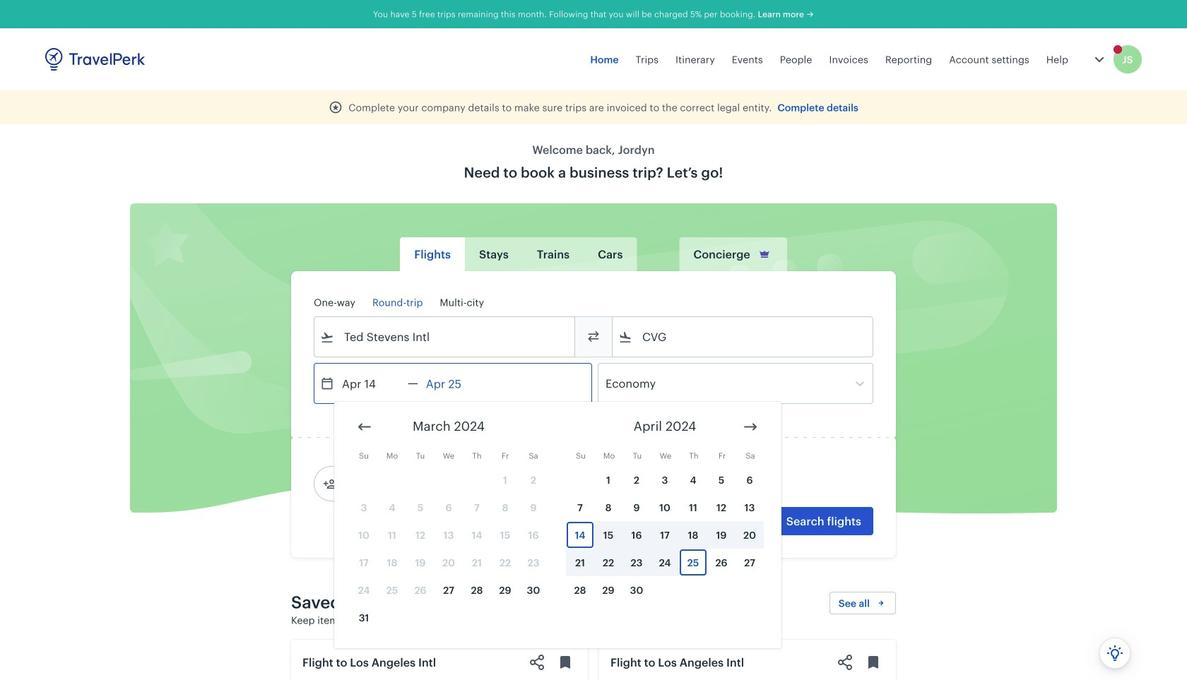 Task type: describe. For each thing, give the bounding box(es) containing it.
Add first traveler search field
[[337, 473, 484, 496]]

From search field
[[334, 326, 556, 349]]

Return text field
[[418, 364, 492, 404]]



Task type: locate. For each thing, give the bounding box(es) containing it.
To search field
[[633, 326, 855, 349]]

move forward to switch to the next month. image
[[742, 419, 759, 436]]

Depart text field
[[334, 364, 408, 404]]

calendar application
[[334, 402, 1188, 649]]

move backward to switch to the previous month. image
[[356, 419, 373, 436]]



